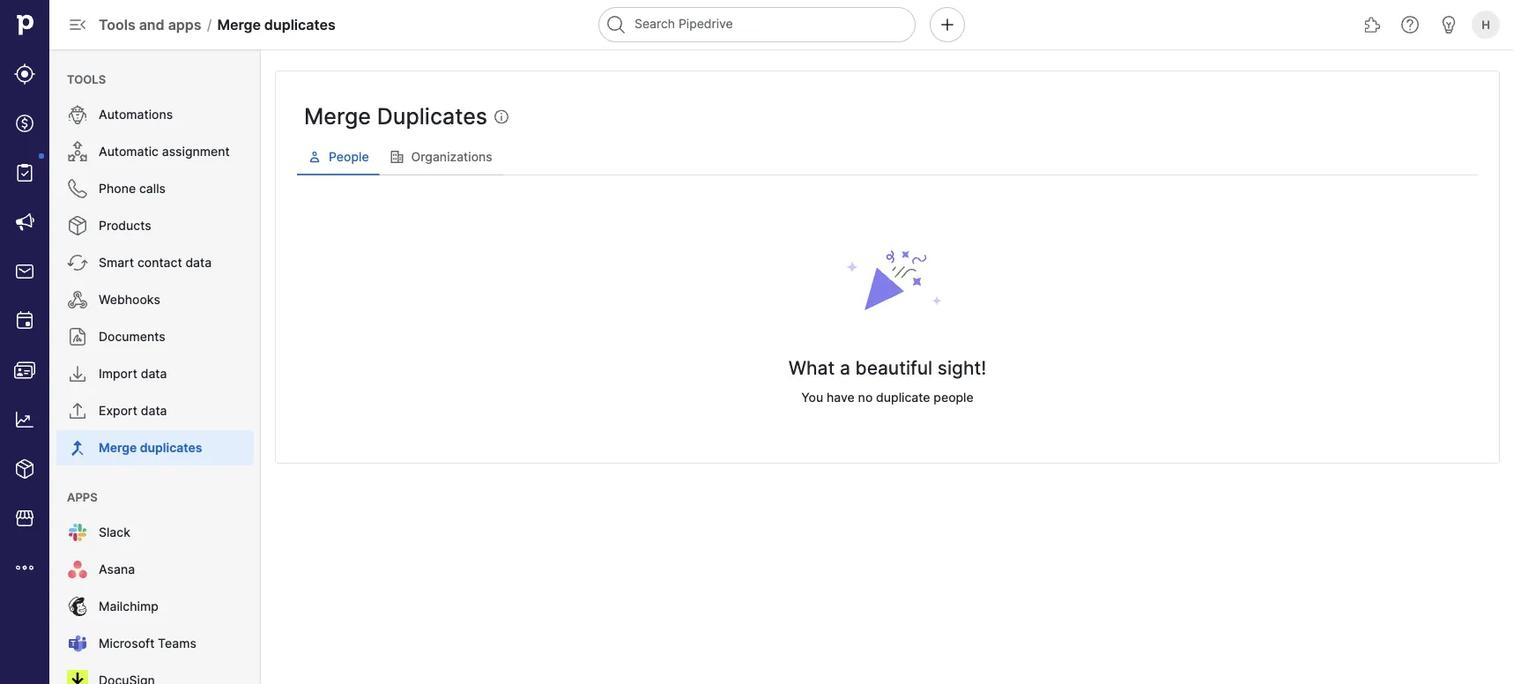 Task type: vqa. For each thing, say whether or not it's contained in the screenshot.
testing.
no



Task type: locate. For each thing, give the bounding box(es) containing it.
color undefined image for documents
[[67, 326, 88, 347]]

color undefined image left phone
[[67, 178, 88, 199]]

color undefined image left webhooks
[[67, 289, 88, 310]]

color undefined image inside automatic assignment link
[[67, 141, 88, 162]]

1 vertical spatial tools
[[67, 72, 106, 86]]

what
[[789, 357, 835, 379]]

color undefined image
[[14, 162, 35, 183], [67, 215, 88, 236], [67, 326, 88, 347], [67, 363, 88, 384], [67, 522, 88, 543]]

color secondary image down merge duplicates
[[390, 150, 404, 164]]

teams
[[158, 636, 196, 651]]

import data link
[[56, 356, 254, 391]]

smart contact data
[[99, 255, 212, 270]]

0 vertical spatial data
[[185, 255, 212, 270]]

color undefined image inside products link
[[67, 215, 88, 236]]

1 horizontal spatial duplicates
[[264, 16, 336, 33]]

1 vertical spatial duplicates
[[140, 440, 202, 455]]

color undefined image inside the slack link
[[67, 522, 88, 543]]

color undefined image inside "import data" link
[[67, 363, 88, 384]]

merge right /
[[217, 16, 261, 33]]

0 horizontal spatial color secondary image
[[308, 150, 322, 164]]

automatic assignment link
[[56, 134, 254, 169]]

color undefined image inside webhooks link
[[67, 289, 88, 310]]

color secondary image left people
[[308, 150, 322, 164]]

duplicates inside menu item
[[140, 440, 202, 455]]

phone calls
[[99, 181, 166, 196]]

export data link
[[56, 393, 254, 428]]

color undefined image left "smart"
[[67, 252, 88, 273]]

people
[[934, 390, 974, 405]]

color undefined image right deals image
[[67, 104, 88, 125]]

color undefined image inside "merge duplicates" link
[[67, 437, 88, 458]]

color undefined image for export data
[[67, 400, 88, 421]]

Search Pipedrive field
[[599, 7, 916, 42]]

color undefined image left automatic
[[67, 141, 88, 162]]

duplicates
[[264, 16, 336, 33], [140, 440, 202, 455]]

merge down export
[[99, 440, 137, 455]]

color undefined image for slack
[[67, 522, 88, 543]]

merge for merge duplicates
[[304, 103, 371, 129]]

merge duplicates link
[[56, 430, 254, 465]]

color undefined image down microsoft teams link
[[67, 670, 88, 684]]

color undefined image down apps
[[67, 522, 88, 543]]

color undefined image inside smart contact data link
[[67, 252, 88, 273]]

home image
[[11, 11, 38, 38]]

webhooks link
[[56, 282, 254, 317]]

quick help image
[[1400, 14, 1421, 35]]

beautiful
[[856, 357, 933, 379]]

0 horizontal spatial duplicates
[[140, 440, 202, 455]]

5 color undefined image from the top
[[67, 289, 88, 310]]

color secondary image
[[308, 150, 322, 164], [390, 150, 404, 164]]

you
[[802, 390, 824, 405]]

6 color undefined image from the top
[[67, 400, 88, 421]]

you have no duplicate people
[[802, 390, 974, 405]]

color undefined image inside automations link
[[67, 104, 88, 125]]

import data
[[99, 366, 167, 381]]

7 color undefined image from the top
[[67, 437, 88, 458]]

microsoft teams link
[[56, 626, 254, 661]]

1 vertical spatial merge
[[304, 103, 371, 129]]

1 horizontal spatial merge
[[217, 16, 261, 33]]

automations link
[[56, 97, 254, 132]]

leads image
[[14, 63, 35, 85]]

automatic assignment
[[99, 144, 230, 159]]

export data
[[99, 403, 167, 418]]

data
[[185, 255, 212, 270], [141, 366, 167, 381], [141, 403, 167, 418]]

color undefined image left export
[[67, 400, 88, 421]]

1 color secondary image from the left
[[308, 150, 322, 164]]

merge inside menu item
[[99, 440, 137, 455]]

color undefined image left mailchimp
[[67, 596, 88, 617]]

export
[[99, 403, 137, 418]]

asana link
[[56, 552, 254, 587]]

data for export data
[[141, 403, 167, 418]]

h button
[[1469, 7, 1504, 42]]

color undefined image left microsoft
[[67, 633, 88, 654]]

color undefined image left documents
[[67, 326, 88, 347]]

color undefined image for products
[[67, 215, 88, 236]]

tools down menu toggle image
[[67, 72, 106, 86]]

0 vertical spatial tools
[[99, 16, 135, 33]]

documents
[[99, 329, 166, 344]]

mailchimp
[[99, 599, 158, 614]]

merge up people
[[304, 103, 371, 129]]

menu
[[0, 0, 49, 684], [49, 49, 261, 684]]

color undefined image inside the documents link
[[67, 326, 88, 347]]

8 color undefined image from the top
[[67, 559, 88, 580]]

merge duplicates
[[99, 440, 202, 455]]

9 color undefined image from the top
[[67, 596, 88, 617]]

color undefined image inside the mailchimp link
[[67, 596, 88, 617]]

color undefined image left products
[[67, 215, 88, 236]]

2 color undefined image from the top
[[67, 141, 88, 162]]

0 vertical spatial merge
[[217, 16, 261, 33]]

phone calls link
[[56, 171, 254, 206]]

more image
[[14, 557, 35, 578]]

4 color undefined image from the top
[[67, 252, 88, 273]]

1 color undefined image from the top
[[67, 104, 88, 125]]

asana
[[99, 562, 135, 577]]

phone
[[99, 181, 136, 196]]

insights image
[[14, 409, 35, 430]]

activities image
[[14, 310, 35, 331]]

1 horizontal spatial color secondary image
[[390, 150, 404, 164]]

color undefined image inside microsoft teams link
[[67, 633, 88, 654]]

color undefined image inside phone calls link
[[67, 178, 88, 199]]

color secondary image for organizations
[[390, 150, 404, 164]]

data right export
[[141, 403, 167, 418]]

sight!
[[938, 357, 987, 379]]

campaigns image
[[14, 212, 35, 233]]

data right import
[[141, 366, 167, 381]]

merge
[[217, 16, 261, 33], [304, 103, 371, 129], [99, 440, 137, 455]]

color undefined image for automatic assignment
[[67, 141, 88, 162]]

quick add image
[[937, 14, 958, 35]]

3 color undefined image from the top
[[67, 178, 88, 199]]

webhooks
[[99, 292, 160, 307]]

menu toggle image
[[67, 14, 88, 35]]

what a beautiful sight!
[[789, 357, 987, 379]]

10 color undefined image from the top
[[67, 633, 88, 654]]

tools left and
[[99, 16, 135, 33]]

tools
[[99, 16, 135, 33], [67, 72, 106, 86]]

color undefined image for microsoft teams
[[67, 633, 88, 654]]

2 color secondary image from the left
[[390, 150, 404, 164]]

color undefined image inside export data link
[[67, 400, 88, 421]]

automations
[[99, 107, 173, 122]]

data for import data
[[141, 366, 167, 381]]

2 vertical spatial merge
[[99, 440, 137, 455]]

1 vertical spatial data
[[141, 366, 167, 381]]

slack
[[99, 525, 130, 540]]

import
[[99, 366, 137, 381]]

color undefined image left import
[[67, 363, 88, 384]]

0 horizontal spatial merge
[[99, 440, 137, 455]]

color undefined image
[[67, 104, 88, 125], [67, 141, 88, 162], [67, 178, 88, 199], [67, 252, 88, 273], [67, 289, 88, 310], [67, 400, 88, 421], [67, 437, 88, 458], [67, 559, 88, 580], [67, 596, 88, 617], [67, 633, 88, 654], [67, 670, 88, 684]]

organizations
[[411, 149, 493, 164]]

color undefined image up apps
[[67, 437, 88, 458]]

products image
[[14, 458, 35, 480]]

color undefined image for import data
[[67, 363, 88, 384]]

merge for merge duplicates
[[99, 440, 137, 455]]

color undefined image inside asana "link"
[[67, 559, 88, 580]]

0 vertical spatial duplicates
[[264, 16, 336, 33]]

color undefined image up campaigns image
[[14, 162, 35, 183]]

a
[[840, 357, 850, 379]]

2 vertical spatial data
[[141, 403, 167, 418]]

color undefined image left asana
[[67, 559, 88, 580]]

data right contact on the top left of page
[[185, 255, 212, 270]]

microsoft
[[99, 636, 155, 651]]

slack link
[[56, 515, 254, 550]]

contact
[[137, 255, 182, 270]]

deals image
[[14, 113, 35, 134]]

2 horizontal spatial merge
[[304, 103, 371, 129]]



Task type: describe. For each thing, give the bounding box(es) containing it.
color secondary image for people
[[308, 150, 322, 164]]

color undefined image for asana
[[67, 559, 88, 580]]

contacts image
[[14, 360, 35, 381]]

automatic
[[99, 144, 159, 159]]

menu containing automations
[[49, 49, 261, 684]]

microsoft teams
[[99, 636, 196, 651]]

duplicates
[[377, 103, 488, 129]]

marketplace image
[[14, 508, 35, 529]]

merge duplicates
[[304, 103, 488, 129]]

sales inbox image
[[14, 261, 35, 282]]

color undefined image for mailchimp
[[67, 596, 88, 617]]

assignment
[[162, 144, 230, 159]]

apps
[[168, 16, 202, 33]]

calls
[[139, 181, 166, 196]]

color undefined image for automations
[[67, 104, 88, 125]]

tools and apps / merge duplicates
[[99, 16, 336, 33]]

no
[[858, 390, 873, 405]]

have
[[827, 390, 855, 405]]

11 color undefined image from the top
[[67, 670, 88, 684]]

sales assistant image
[[1439, 14, 1460, 35]]

/
[[207, 16, 212, 33]]

products link
[[56, 208, 254, 243]]

people
[[329, 149, 369, 164]]

duplicate
[[876, 390, 930, 405]]

color undefined image for webhooks
[[67, 289, 88, 310]]

products
[[99, 218, 151, 233]]

tools for tools
[[67, 72, 106, 86]]

documents link
[[56, 319, 254, 354]]

info image
[[495, 110, 509, 124]]

smart contact data link
[[56, 245, 254, 280]]

mailchimp link
[[56, 589, 254, 624]]

tools for tools and apps / merge duplicates
[[99, 16, 135, 33]]

apps
[[67, 490, 97, 504]]

color undefined image for phone calls
[[67, 178, 88, 199]]

h
[[1482, 18, 1490, 31]]

smart
[[99, 255, 134, 270]]

merge duplicates menu item
[[49, 430, 261, 465]]

and
[[139, 16, 165, 33]]

color undefined image for merge duplicates
[[67, 437, 88, 458]]

color undefined image for smart contact data
[[67, 252, 88, 273]]



